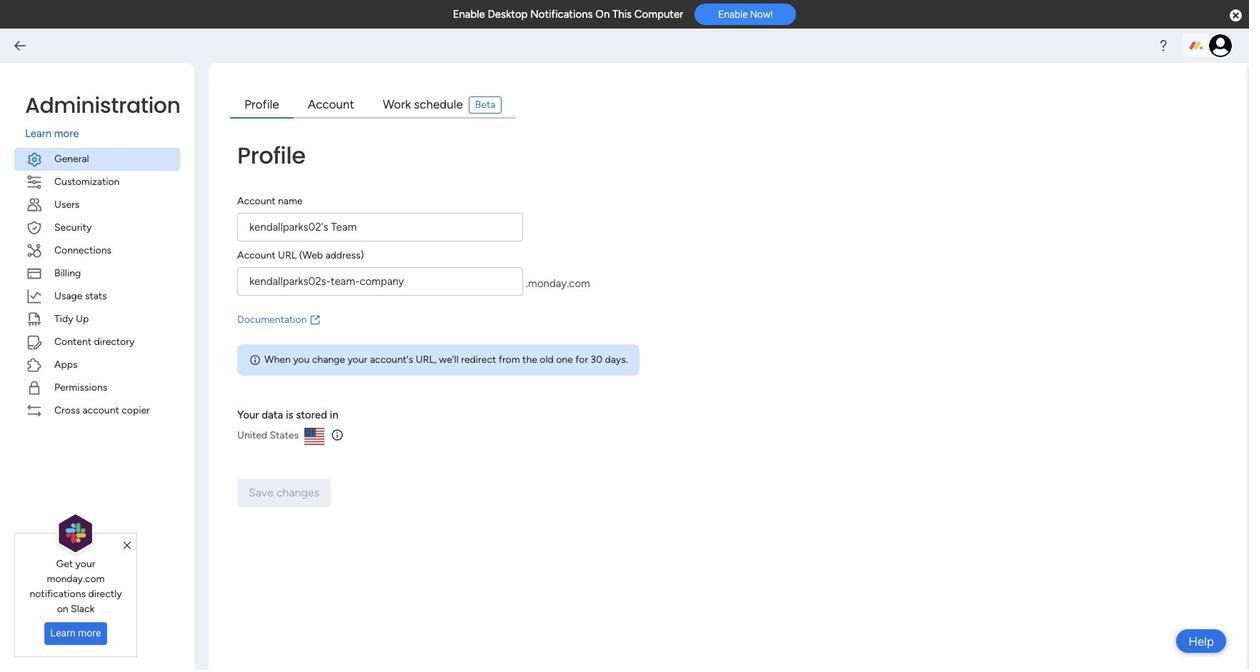 Task type: locate. For each thing, give the bounding box(es) containing it.
change
[[312, 354, 345, 366]]

None text field
[[237, 213, 523, 242]]

your
[[348, 354, 368, 366], [75, 558, 95, 570]]

tidy up
[[54, 313, 89, 325]]

billing
[[54, 267, 81, 279]]

profile left the account link
[[245, 97, 279, 111]]

dapulse close image
[[1231, 9, 1243, 23]]

name
[[278, 195, 303, 207]]

enable now! button
[[695, 4, 797, 25]]

we'll
[[439, 354, 459, 366]]

help button
[[1177, 630, 1227, 654]]

enable for enable now!
[[719, 9, 748, 20]]

profile up account name
[[237, 139, 306, 172]]

learn
[[25, 127, 52, 140], [50, 628, 76, 639]]

enable
[[453, 8, 485, 21], [719, 9, 748, 20]]

profile
[[245, 97, 279, 111], [237, 139, 306, 172]]

1 vertical spatial your
[[75, 558, 95, 570]]

more down slack
[[78, 628, 101, 639]]

account
[[308, 97, 354, 111], [237, 195, 276, 207], [237, 250, 276, 262]]

account left the work
[[308, 97, 354, 111]]

documentation link
[[237, 302, 1236, 345]]

administration
[[25, 90, 181, 121]]

account for account url (web address)
[[237, 250, 276, 262]]

enable inside the enable now! button
[[719, 9, 748, 20]]

2 vertical spatial account
[[237, 250, 276, 262]]

more inside administration learn more
[[54, 127, 79, 140]]

tidy
[[54, 313, 73, 325]]

your right change
[[348, 354, 368, 366]]

learn more link
[[25, 126, 180, 142]]

learn down administration
[[25, 127, 52, 140]]

more up general
[[54, 127, 79, 140]]

in
[[330, 409, 339, 422]]

more
[[54, 127, 79, 140], [78, 628, 101, 639]]

0 horizontal spatial enable
[[453, 8, 485, 21]]

url
[[278, 250, 297, 262]]

enable left desktop
[[453, 8, 485, 21]]

your up 'monday.com'
[[75, 558, 95, 570]]

enable left 'now!'
[[719, 9, 748, 20]]

account left url
[[237, 250, 276, 262]]

1 vertical spatial account
[[237, 195, 276, 207]]

learn down the on
[[50, 628, 76, 639]]

on
[[57, 603, 68, 616]]

account name
[[237, 195, 303, 207]]

30
[[591, 354, 603, 366]]

learn inside administration learn more
[[25, 127, 52, 140]]

from
[[499, 354, 520, 366]]

0 horizontal spatial your
[[75, 558, 95, 570]]

content directory
[[54, 336, 135, 348]]

1 horizontal spatial enable
[[719, 9, 748, 20]]

now!
[[751, 9, 773, 20]]

redirect
[[461, 354, 496, 366]]

0 vertical spatial profile
[[245, 97, 279, 111]]

connections
[[54, 244, 112, 256]]

Account URL (Web address) text field
[[237, 267, 523, 296]]

1 vertical spatial more
[[78, 628, 101, 639]]

account left name at top
[[237, 195, 276, 207]]

notifications
[[30, 588, 86, 601]]

cross
[[54, 404, 80, 416]]

usage
[[54, 290, 83, 302]]

days.
[[605, 354, 628, 366]]

for
[[576, 354, 589, 366]]

1 vertical spatial learn
[[50, 628, 76, 639]]

monday.com
[[47, 573, 105, 585]]

slack
[[71, 603, 95, 616]]

desktop
[[488, 8, 528, 21]]

help image
[[1157, 39, 1171, 53]]

0 vertical spatial more
[[54, 127, 79, 140]]

1 horizontal spatial your
[[348, 354, 368, 366]]

profile link
[[230, 92, 294, 119]]

old
[[540, 354, 554, 366]]

0 vertical spatial learn
[[25, 127, 52, 140]]



Task type: describe. For each thing, give the bounding box(es) containing it.
you
[[293, 354, 310, 366]]

directly
[[88, 588, 122, 601]]

your
[[237, 409, 259, 422]]

this
[[613, 8, 632, 21]]

your data is stored in
[[237, 409, 339, 422]]

get
[[56, 558, 73, 570]]

united
[[237, 430, 267, 442]]

notifications
[[531, 8, 593, 21]]

work schedule
[[383, 97, 463, 111]]

beta
[[475, 99, 496, 111]]

learn more button
[[44, 623, 108, 646]]

copier
[[122, 404, 150, 416]]

help
[[1189, 635, 1215, 649]]

.monday.com
[[526, 277, 590, 290]]

(web
[[299, 250, 323, 262]]

content
[[54, 336, 92, 348]]

account link
[[294, 92, 369, 119]]

general
[[54, 153, 89, 165]]

account
[[83, 404, 119, 416]]

kendall parks image
[[1210, 34, 1233, 57]]

schedule
[[414, 97, 463, 111]]

url,
[[416, 354, 437, 366]]

documentation
[[237, 314, 307, 326]]

work
[[383, 97, 411, 111]]

administration learn more
[[25, 90, 181, 140]]

stored
[[296, 409, 327, 422]]

the
[[523, 354, 538, 366]]

on
[[596, 8, 610, 21]]

computer
[[635, 8, 684, 21]]

directory
[[94, 336, 135, 348]]

apps
[[54, 359, 78, 371]]

0 vertical spatial your
[[348, 354, 368, 366]]

back to workspace image
[[13, 39, 27, 53]]

when you change your account's url, we'll redirect from the old one for 30 days.
[[265, 354, 628, 366]]

security
[[54, 221, 92, 233]]

one
[[556, 354, 573, 366]]

when
[[265, 354, 291, 366]]

enable desktop notifications on this computer
[[453, 8, 684, 21]]

customization
[[54, 176, 120, 188]]

enable for enable desktop notifications on this computer
[[453, 8, 485, 21]]

dapulse x slim image
[[123, 540, 131, 553]]

account url (web address)
[[237, 250, 364, 262]]

cross account copier
[[54, 404, 150, 416]]

united states
[[237, 430, 299, 442]]

address)
[[326, 250, 364, 262]]

states
[[270, 430, 299, 442]]

get your monday.com notifications directly on slack
[[30, 558, 122, 616]]

users
[[54, 198, 80, 211]]

data
[[262, 409, 283, 422]]

permissions
[[54, 381, 107, 394]]

learn more
[[50, 628, 101, 639]]

up
[[76, 313, 89, 325]]

1 vertical spatial profile
[[237, 139, 306, 172]]

account for account name
[[237, 195, 276, 207]]

more inside 'button'
[[78, 628, 101, 639]]

account's
[[370, 354, 414, 366]]

enable now!
[[719, 9, 773, 20]]

stats
[[85, 290, 107, 302]]

learn inside 'button'
[[50, 628, 76, 639]]

usage stats
[[54, 290, 107, 302]]

0 vertical spatial account
[[308, 97, 354, 111]]

is
[[286, 409, 294, 422]]

your inside get your monday.com notifications directly on slack
[[75, 558, 95, 570]]



Task type: vqa. For each thing, say whether or not it's contained in the screenshot.
Enable Desktop Notifications On This Computer
yes



